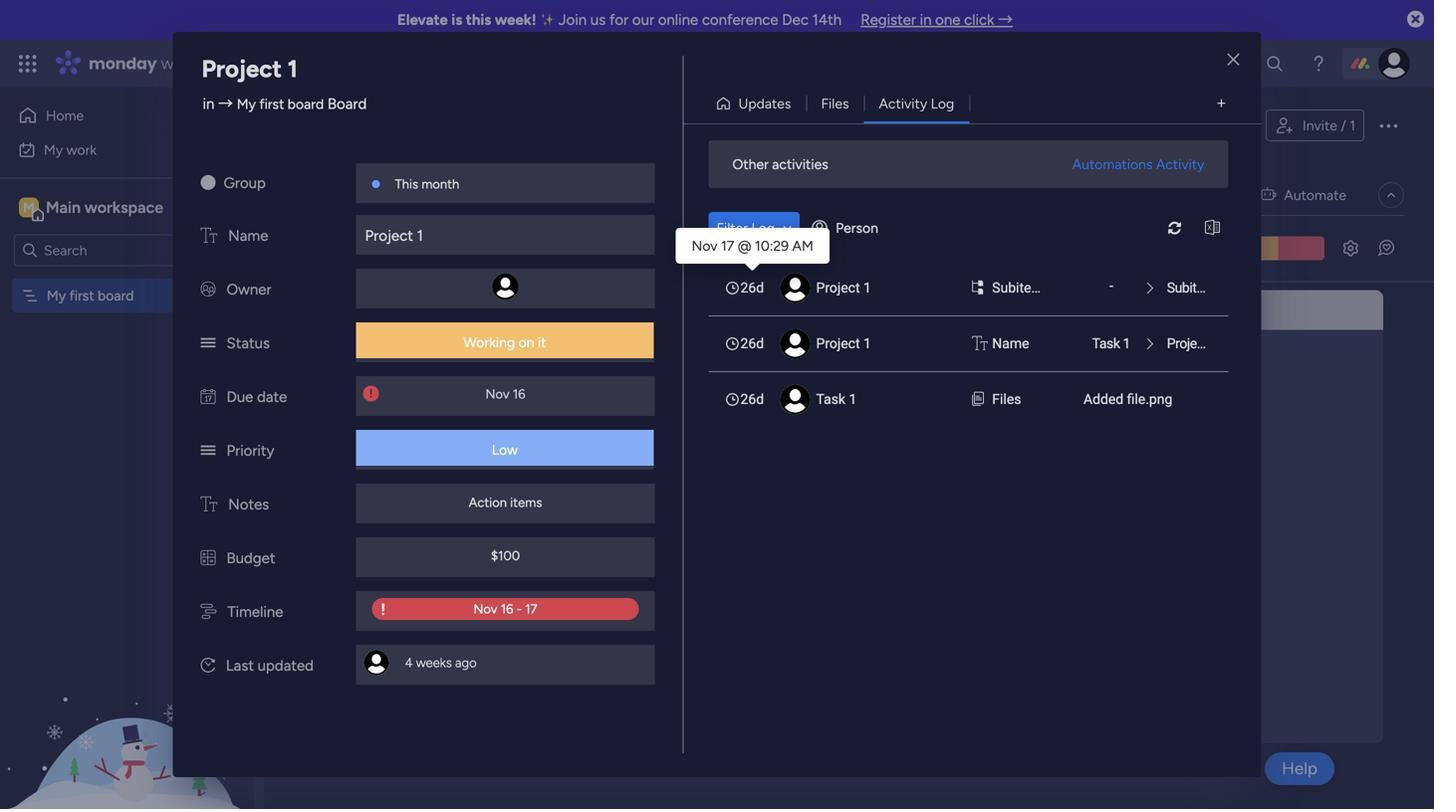 Task type: locate. For each thing, give the bounding box(es) containing it.
log up 10:29
[[751, 220, 775, 237]]

gantt
[[505, 187, 541, 204]]

1 horizontal spatial main
[[333, 187, 363, 204]]

nov for v2 overdue deadline icon inside the row group
[[999, 398, 1023, 414]]

0
[[1232, 301, 1242, 320]]

person down chart button
[[565, 240, 608, 257]]

files inside list box
[[992, 391, 1021, 408]]

0 horizontal spatial →
[[218, 95, 233, 113]]

owners,
[[528, 151, 577, 168]]

1 horizontal spatial files
[[821, 95, 849, 112]]

nov inside project 1 dialog
[[485, 386, 510, 402]]

help
[[1282, 759, 1318, 779]]

project 1 inside row group
[[599, 353, 649, 369]]

2
[[369, 353, 376, 369]]

1 vertical spatial log
[[751, 220, 775, 237]]

0 horizontal spatial due
[[227, 388, 253, 406]]

in down monday work management
[[203, 95, 214, 113]]

log
[[931, 95, 954, 112], [751, 220, 775, 237]]

person down form button
[[836, 220, 878, 237]]

my
[[237, 96, 256, 113], [303, 103, 348, 147], [44, 141, 63, 158], [47, 287, 66, 304]]

My first board field
[[298, 103, 522, 147]]

table
[[366, 187, 399, 204]]

on inside project 1 dialog
[[519, 334, 534, 351]]

manage any type of project. assign owners, set timelines and keep track of where your project stands. button
[[302, 147, 971, 171]]

1 horizontal spatial person
[[836, 220, 878, 237]]

files inside button
[[721, 187, 749, 204]]

17 inside row group
[[477, 398, 489, 414]]

my first board up "type" at the left of the page
[[303, 103, 517, 147]]

autopilot image
[[1259, 182, 1276, 207]]

where
[[774, 151, 813, 168]]

26d for files
[[740, 391, 764, 408]]

Search field
[[463, 234, 522, 262]]

1 horizontal spatial of
[[758, 151, 771, 168]]

project.
[[432, 151, 480, 168]]

subitem 1
[[1167, 280, 1226, 296]]

v2 status image left priority
[[201, 442, 216, 460]]

v2 search image
[[448, 237, 463, 259]]

1 horizontal spatial →
[[998, 11, 1013, 29]]

1 vertical spatial files
[[721, 187, 749, 204]]

other
[[733, 156, 769, 173]]

0 vertical spatial working
[[583, 301, 642, 320]]

due date for v2 overdue deadline icon for nov 16
[[227, 388, 287, 406]]

0 vertical spatial on
[[646, 301, 664, 320]]

0 vertical spatial dapulse text column image
[[201, 227, 217, 245]]

monday
[[89, 52, 157, 75]]

manage any type of project. assign owners, set timelines and keep track of where your project stands.
[[305, 151, 941, 168]]

0 horizontal spatial in
[[203, 95, 214, 113]]

0 horizontal spatial subitems
[[340, 439, 394, 455]]

1 horizontal spatial task
[[1092, 336, 1120, 352]]

2 26d from the top
[[740, 336, 764, 352]]

0 horizontal spatial it
[[538, 334, 546, 351]]

due date inside project 1 dialog
[[227, 388, 287, 406]]

project
[[202, 54, 282, 83], [365, 227, 413, 245], [342, 240, 387, 257], [816, 280, 860, 296], [816, 336, 860, 352], [1167, 336, 1208, 352], [324, 353, 365, 369], [599, 353, 640, 369]]

0 horizontal spatial board
[[98, 287, 134, 304]]

0 vertical spatial 17
[[721, 238, 734, 254]]

due left v2 overdue deadline image
[[614, 397, 638, 413]]

v2 overdue deadline image
[[363, 385, 379, 404], [956, 396, 972, 415]]

1 vertical spatial →
[[218, 95, 233, 113]]

v2 overdue deadline image left v2 file column image on the right of the page
[[956, 396, 972, 415]]

kanban button
[[414, 179, 490, 211]]

activity up the stands.
[[879, 95, 927, 112]]

date left v2 overdue deadline image
[[641, 397, 667, 413]]

1 of from the left
[[415, 151, 428, 168]]

more button
[[873, 179, 953, 211]]

my down management
[[237, 96, 256, 113]]

0 horizontal spatial filter
[[658, 240, 689, 257]]

sort button
[[726, 232, 796, 264]]

files left the 18
[[992, 391, 1021, 408]]

kanban
[[429, 187, 475, 204]]

files up the filter log
[[721, 187, 749, 204]]

16
[[513, 386, 525, 402], [751, 398, 764, 414]]

activities
[[772, 156, 828, 173]]

of right "type" at the left of the page
[[415, 151, 428, 168]]

v2 status image for status
[[201, 335, 216, 353]]

assign
[[483, 151, 525, 168]]

files
[[821, 95, 849, 112], [721, 187, 749, 204], [992, 391, 1021, 408]]

v2 overdue deadline image down 2
[[363, 385, 379, 404]]

0 horizontal spatial my first board
[[47, 287, 134, 304]]

2 vertical spatial 26d
[[740, 391, 764, 408]]

0 horizontal spatial 16
[[513, 386, 525, 402]]

filter button
[[626, 232, 720, 264]]

filter left arrow down image
[[658, 240, 689, 257]]

1 horizontal spatial work
[[161, 52, 197, 75]]

list box inside project 1 dialog
[[709, 260, 1228, 427]]

1 horizontal spatial due
[[340, 397, 363, 413]]

date for v2 overdue deadline icon for nov 16
[[257, 388, 287, 406]]

1
[[288, 54, 298, 83], [1350, 117, 1355, 134], [417, 227, 423, 245], [864, 280, 871, 296], [1218, 280, 1226, 296], [360, 301, 367, 320], [693, 301, 699, 320], [913, 301, 920, 320], [864, 336, 871, 352], [1123, 336, 1130, 352], [1211, 336, 1218, 352], [644, 353, 649, 369], [849, 391, 857, 408]]

task 1
[[1092, 336, 1130, 352], [816, 391, 857, 408]]

low
[[492, 442, 518, 459]]

/ up project 2
[[350, 301, 356, 320]]

track
[[723, 151, 754, 168]]

search everything image
[[1265, 54, 1285, 74]]

✨
[[540, 11, 555, 29]]

0 horizontal spatial task
[[816, 391, 846, 408]]

16 inside project 1 dialog
[[513, 386, 525, 402]]

filter log
[[717, 220, 775, 237]]

0 horizontal spatial files
[[721, 187, 749, 204]]

0 vertical spatial filter
[[717, 220, 748, 237]]

row group containing / 1
[[296, 290, 1395, 810]]

log up the stands.
[[931, 95, 954, 112]]

subitems inside project 1 dialog
[[992, 280, 1051, 296]]

0 vertical spatial in
[[920, 11, 932, 29]]

1 horizontal spatial person button
[[804, 212, 890, 244]]

row group
[[296, 290, 1395, 810]]

first down management
[[259, 96, 284, 113]]

filter
[[717, 220, 748, 237], [658, 240, 689, 257]]

2 horizontal spatial date
[[641, 397, 667, 413]]

new
[[310, 240, 339, 257]]

my down the home
[[44, 141, 63, 158]]

1 vertical spatial in
[[203, 95, 214, 113]]

name down group
[[228, 227, 268, 245]]

dapulse text column image down v2 sun icon
[[201, 227, 217, 245]]

v2 status image
[[201, 335, 216, 353], [201, 442, 216, 460]]

dapulse text column image
[[201, 227, 217, 245], [972, 334, 988, 355], [201, 496, 217, 514]]

in left one
[[920, 11, 932, 29]]

0 horizontal spatial due date
[[227, 388, 287, 406]]

dapulse text column image left notes
[[201, 496, 217, 514]]

3 26d from the top
[[740, 391, 764, 408]]

v2 status image left status
[[201, 335, 216, 353]]

date down 2
[[366, 397, 392, 413]]

files up your
[[821, 95, 849, 112]]

board down search in workspace field
[[98, 287, 134, 304]]

working inside project 1 dialog
[[464, 334, 515, 351]]

v2 multiple person column image
[[201, 281, 216, 299]]

invite / 1 button
[[1266, 110, 1364, 141]]

0 vertical spatial v2 status image
[[201, 335, 216, 353]]

→ right click
[[998, 11, 1013, 29]]

/ right stuck
[[903, 301, 909, 320]]

2 v2 status image from the top
[[201, 442, 216, 460]]

subitems
[[992, 280, 1051, 296], [340, 439, 394, 455], [614, 439, 669, 455]]

1 vertical spatial dapulse text column image
[[972, 334, 988, 355]]

of right track
[[758, 151, 771, 168]]

1 horizontal spatial log
[[931, 95, 954, 112]]

/ 1
[[350, 301, 367, 320]]

2 vertical spatial dapulse text column image
[[201, 496, 217, 514]]

0 horizontal spatial v2 overdue deadline image
[[363, 385, 379, 404]]

0 horizontal spatial nov 16
[[485, 386, 525, 402]]

project right new in the top of the page
[[342, 240, 387, 257]]

filter inside popup button
[[658, 240, 689, 257]]

m
[[23, 199, 35, 216]]

add view image
[[966, 188, 974, 202]]

action
[[469, 495, 507, 511]]

nov 16 down working on it
[[485, 386, 525, 402]]

refresh image
[[1159, 221, 1191, 236]]

26d
[[740, 280, 764, 296], [740, 336, 764, 352], [740, 391, 764, 408]]

log inside button
[[751, 220, 775, 237]]

main for main table
[[333, 187, 363, 204]]

not started / 0
[[1132, 301, 1242, 320]]

1 vertical spatial 17
[[477, 398, 489, 414]]

task
[[1092, 336, 1120, 352], [816, 391, 846, 408]]

work right monday
[[161, 52, 197, 75]]

calendar
[[636, 187, 691, 204]]

1 vertical spatial v2 status image
[[201, 442, 216, 460]]

1 vertical spatial my first board
[[47, 287, 134, 304]]

0 horizontal spatial person button
[[533, 232, 620, 264]]

main table button
[[302, 179, 414, 211]]

am
[[792, 238, 814, 254]]

1 horizontal spatial name
[[992, 336, 1029, 352]]

2 vertical spatial files
[[992, 391, 1021, 408]]

select product image
[[18, 54, 38, 74]]

working
[[583, 301, 642, 320], [464, 334, 515, 351]]

v2 subtasks column small image
[[972, 278, 983, 299]]

board left board on the top
[[288, 96, 324, 113]]

1 v2 status image from the top
[[201, 335, 216, 353]]

work down the home
[[66, 141, 97, 158]]

activity inside button
[[1156, 156, 1205, 173]]

0 vertical spatial work
[[161, 52, 197, 75]]

work inside my work button
[[66, 141, 97, 158]]

date for v2 overdue deadline image
[[641, 397, 667, 413]]

0 vertical spatial activity
[[879, 95, 927, 112]]

angle down image
[[783, 221, 792, 235]]

1 horizontal spatial filter
[[717, 220, 748, 237]]

log inside button
[[931, 95, 954, 112]]

dapulse numbers column image
[[201, 550, 216, 568]]

2 horizontal spatial board
[[422, 103, 517, 147]]

add view image
[[1217, 96, 1226, 111]]

1 horizontal spatial due date
[[340, 397, 392, 413]]

filter up "@"
[[717, 220, 748, 237]]

→
[[998, 11, 1013, 29], [218, 95, 233, 113]]

name up nov 18
[[992, 336, 1029, 352]]

nov for v2 overdue deadline image
[[724, 398, 748, 414]]

16 for v2 overdue deadline image
[[751, 398, 764, 414]]

my down search in workspace field
[[47, 287, 66, 304]]

project down not started / 0 at right top
[[1167, 336, 1208, 352]]

activity log
[[879, 95, 954, 112]]

month
[[421, 176, 459, 192]]

board
[[288, 96, 324, 113], [422, 103, 517, 147], [98, 287, 134, 304]]

activity
[[879, 95, 927, 112], [1172, 117, 1220, 134], [1156, 156, 1205, 173]]

person button down chart button
[[533, 232, 620, 264]]

2 vertical spatial activity
[[1156, 156, 1205, 173]]

person inside project 1 dialog
[[836, 220, 878, 237]]

main left 'table'
[[333, 187, 363, 204]]

work for monday
[[161, 52, 197, 75]]

1 26d from the top
[[740, 280, 764, 296]]

/ right invite
[[1341, 117, 1346, 134]]

project 1 down "working on it / 1"
[[599, 353, 649, 369]]

main workspace
[[46, 198, 163, 217]]

1 horizontal spatial date
[[366, 397, 392, 413]]

2 horizontal spatial files
[[992, 391, 1021, 408]]

working down the filter popup button on the top of page
[[583, 301, 642, 320]]

chart button
[[556, 179, 621, 211]]

0 horizontal spatial work
[[66, 141, 97, 158]]

arrow down image
[[696, 236, 720, 260]]

0 horizontal spatial 17
[[477, 398, 489, 414]]

0 vertical spatial files
[[821, 95, 849, 112]]

due inside project 1 dialog
[[227, 388, 253, 406]]

0 horizontal spatial first
[[69, 287, 94, 304]]

1 vertical spatial 26d
[[740, 336, 764, 352]]

activity down 'activity' popup button
[[1156, 156, 1205, 173]]

home
[[46, 107, 84, 124]]

working up 'nov 17'
[[464, 334, 515, 351]]

first down search in workspace field
[[69, 287, 94, 304]]

0 horizontal spatial of
[[415, 151, 428, 168]]

first up "type" at the left of the page
[[356, 103, 414, 147]]

work
[[161, 52, 197, 75], [66, 141, 97, 158]]

0 horizontal spatial working
[[464, 334, 515, 351]]

16 inside row group
[[751, 398, 764, 414]]

activity inside button
[[879, 95, 927, 112]]

1 vertical spatial work
[[66, 141, 97, 158]]

it inside project 1 dialog
[[538, 334, 546, 351]]

due date right dapulse date column icon
[[227, 388, 287, 406]]

person button down form button
[[804, 212, 890, 244]]

0 vertical spatial name
[[228, 227, 268, 245]]

it for working on it / 1
[[668, 301, 678, 320]]

→ down monday work management
[[218, 95, 233, 113]]

17 for nov 17
[[477, 398, 489, 414]]

0 vertical spatial it
[[668, 301, 678, 320]]

2 horizontal spatial subitems
[[992, 280, 1051, 296]]

activity down add view icon
[[1172, 117, 1220, 134]]

1 horizontal spatial on
[[646, 301, 664, 320]]

my inside button
[[44, 141, 63, 158]]

due date down 2
[[340, 397, 392, 413]]

0 vertical spatial task 1
[[1092, 336, 1130, 352]]

$100
[[491, 548, 520, 564]]

name inside list box
[[992, 336, 1029, 352]]

date inside project 1 dialog
[[257, 388, 287, 406]]

board inside in → my first board board
[[288, 96, 324, 113]]

date up priority
[[257, 388, 287, 406]]

v2 overdue deadline image for nov 16
[[363, 385, 379, 404]]

first inside in → my first board board
[[259, 96, 284, 113]]

0 vertical spatial log
[[931, 95, 954, 112]]

main
[[333, 187, 363, 204], [46, 198, 81, 217]]

0 horizontal spatial name
[[228, 227, 268, 245]]

0 horizontal spatial main
[[46, 198, 81, 217]]

dapulse text column image up v2 file column image on the right of the page
[[972, 334, 988, 355]]

calendar button
[[621, 179, 706, 211]]

1 horizontal spatial 16
[[751, 398, 764, 414]]

main right workspace icon
[[46, 198, 81, 217]]

collapse board header image
[[1383, 187, 1399, 203]]

0 horizontal spatial log
[[751, 220, 775, 237]]

1 vertical spatial task 1
[[816, 391, 857, 408]]

→ inside project 1 dialog
[[218, 95, 233, 113]]

person for person popup button to the left
[[565, 240, 608, 257]]

my first board down search in workspace field
[[47, 287, 134, 304]]

main inside workspace selection element
[[46, 198, 81, 217]]

1 vertical spatial filter
[[658, 240, 689, 257]]

17 down working on it
[[477, 398, 489, 414]]

1 horizontal spatial it
[[668, 301, 678, 320]]

v2 overdue deadline image inside row group
[[956, 396, 972, 415]]

1 vertical spatial activity
[[1172, 117, 1220, 134]]

main inside main table 'button'
[[333, 187, 363, 204]]

v2 overdue deadline image
[[681, 396, 697, 415]]

due right dapulse date column icon
[[227, 388, 253, 406]]

files button
[[806, 88, 864, 120]]

1 vertical spatial name
[[992, 336, 1029, 352]]

1 horizontal spatial v2 overdue deadline image
[[956, 396, 972, 415]]

owner
[[227, 281, 271, 299]]

project 1 up my first board link
[[202, 54, 298, 83]]

project 1
[[202, 54, 298, 83], [365, 227, 423, 245], [816, 280, 871, 296], [816, 336, 871, 352], [1167, 336, 1218, 352], [599, 353, 649, 369]]

filter inside button
[[717, 220, 748, 237]]

our
[[632, 11, 654, 29]]

0 vertical spatial person
[[836, 220, 878, 237]]

automate
[[1284, 187, 1347, 204]]

0 vertical spatial →
[[998, 11, 1013, 29]]

project 1 down 'table'
[[365, 227, 423, 245]]

0 vertical spatial my first board
[[303, 103, 517, 147]]

1 horizontal spatial first
[[259, 96, 284, 113]]

1 horizontal spatial working
[[583, 301, 642, 320]]

register in one click →
[[861, 11, 1013, 29]]

list box containing 26d
[[709, 260, 1228, 427]]

0 horizontal spatial date
[[257, 388, 287, 406]]

option
[[0, 278, 254, 282]]

list box
[[709, 260, 1228, 427]]

17 left "@"
[[721, 238, 734, 254]]

due date left v2 overdue deadline image
[[614, 397, 667, 413]]

0 horizontal spatial on
[[519, 334, 534, 351]]

16 right 'nov 17'
[[513, 386, 525, 402]]

due down project 2
[[340, 397, 363, 413]]

1 horizontal spatial in
[[920, 11, 932, 29]]

workspace image
[[19, 197, 39, 219]]

person button
[[804, 212, 890, 244], [533, 232, 620, 264]]

board up the project.
[[422, 103, 517, 147]]

project 1 down stuck
[[816, 336, 871, 352]]

1 vertical spatial working
[[464, 334, 515, 351]]

nov 16 right v2 overdue deadline image
[[724, 398, 764, 414]]

2 horizontal spatial due date
[[614, 397, 667, 413]]

main for main workspace
[[46, 198, 81, 217]]

not
[[1132, 301, 1160, 320]]

1 vertical spatial on
[[519, 334, 534, 351]]

1 horizontal spatial task 1
[[1092, 336, 1130, 352]]

16 right v2 overdue deadline image
[[751, 398, 764, 414]]

1 vertical spatial person
[[565, 240, 608, 257]]

date
[[257, 388, 287, 406], [366, 397, 392, 413], [641, 397, 667, 413]]

1 horizontal spatial board
[[288, 96, 324, 113]]

help button
[[1265, 753, 1335, 786]]

0 horizontal spatial person
[[565, 240, 608, 257]]

0 vertical spatial 26d
[[740, 280, 764, 296]]

activity inside popup button
[[1172, 117, 1220, 134]]



Task type: vqa. For each thing, say whether or not it's contained in the screenshot.
Filter inside the button
yes



Task type: describe. For each thing, give the bounding box(es) containing it.
2 of from the left
[[758, 151, 771, 168]]

@
[[738, 238, 752, 254]]

priority
[[227, 442, 274, 460]]

set
[[581, 151, 600, 168]]

activity button
[[1164, 110, 1258, 141]]

board inside list box
[[98, 287, 134, 304]]

file.png
[[1127, 391, 1173, 408]]

budget
[[227, 550, 275, 568]]

updates button
[[708, 88, 806, 120]]

activity for activity
[[1172, 117, 1220, 134]]

person for person popup button in project 1 dialog
[[836, 220, 878, 237]]

form button
[[811, 179, 873, 211]]

in inside project 1 dialog
[[203, 95, 214, 113]]

gantt button
[[490, 179, 556, 211]]

project up my first board link
[[202, 54, 282, 83]]

18
[[1026, 398, 1039, 414]]

stands.
[[896, 151, 941, 168]]

0 horizontal spatial task 1
[[816, 391, 857, 408]]

filter log button
[[709, 212, 800, 244]]

subitem
[[1167, 280, 1215, 296]]

1 inside "button"
[[1350, 117, 1355, 134]]

invite
[[1303, 117, 1337, 134]]

in → my first board board
[[203, 95, 367, 113]]

your
[[817, 151, 844, 168]]

any
[[358, 151, 380, 168]]

automations activity
[[1072, 156, 1205, 173]]

chart
[[571, 187, 606, 204]]

manage
[[305, 151, 354, 168]]

help image
[[1309, 54, 1329, 74]]

workspace selection element
[[19, 196, 166, 222]]

project down 'table'
[[365, 227, 413, 245]]

17 for nov 17 @ 10:29 am
[[721, 238, 734, 254]]

this
[[466, 11, 491, 29]]

apps image
[[1216, 54, 1236, 74]]

group
[[224, 174, 266, 192]]

started
[[1164, 301, 1218, 320]]

notes
[[228, 496, 269, 514]]

my inside list box
[[47, 287, 66, 304]]

export to excel image
[[1197, 221, 1228, 236]]

v2 sun image
[[201, 174, 216, 192]]

workspace
[[85, 198, 163, 217]]

online
[[658, 11, 698, 29]]

nov 18
[[999, 398, 1039, 414]]

4 weeks ago
[[405, 655, 477, 671]]

lottie animation image
[[0, 609, 254, 810]]

nov for v2 overdue deadline icon for nov 16
[[485, 386, 510, 402]]

2 horizontal spatial first
[[356, 103, 414, 147]]

elevate
[[397, 11, 448, 29]]

last updated
[[226, 657, 314, 675]]

project down stuck
[[816, 336, 860, 352]]

main table
[[333, 187, 399, 204]]

weeks
[[416, 655, 452, 671]]

nov 16 inside project 1 dialog
[[485, 386, 525, 402]]

project 1 down started
[[1167, 336, 1218, 352]]

1 horizontal spatial subitems
[[614, 439, 669, 455]]

files inside button
[[821, 95, 849, 112]]

project left 2
[[324, 353, 365, 369]]

activity for activity log
[[879, 95, 927, 112]]

work for my
[[66, 141, 97, 158]]

dapulse text column image for project 1
[[201, 227, 217, 245]]

close image
[[1227, 53, 1239, 67]]

my first board link
[[237, 96, 324, 113]]

/ down the filter popup button on the top of page
[[682, 301, 689, 320]]

/ inside "button"
[[1341, 117, 1346, 134]]

board
[[328, 95, 367, 113]]

0 vertical spatial task
[[1092, 336, 1120, 352]]

v2 pulse updated log image
[[201, 657, 215, 675]]

lottie animation element
[[0, 609, 254, 810]]

Search in workspace field
[[42, 239, 166, 262]]

project up stuck
[[816, 280, 860, 296]]

elevate is this week! ✨ join us for our online conference dec 14th
[[397, 11, 842, 29]]

more
[[883, 187, 915, 204]]

invite / 1
[[1303, 117, 1355, 134]]

10:29
[[755, 238, 789, 254]]

activity log button
[[864, 88, 969, 120]]

integrate
[[1084, 187, 1142, 204]]

automations activity button
[[1064, 148, 1213, 180]]

one
[[935, 11, 960, 29]]

items
[[510, 495, 542, 511]]

status
[[227, 335, 270, 353]]

keep
[[689, 151, 720, 168]]

last
[[226, 657, 254, 675]]

my inside in → my first board board
[[237, 96, 256, 113]]

project 2
[[324, 353, 376, 369]]

my first board list box
[[0, 275, 254, 582]]

management
[[201, 52, 309, 75]]

26d for name
[[740, 336, 764, 352]]

log for activity log
[[931, 95, 954, 112]]

filter for filter
[[658, 240, 689, 257]]

1 horizontal spatial my first board
[[303, 103, 517, 147]]

2 horizontal spatial due
[[614, 397, 638, 413]]

first inside list box
[[69, 287, 94, 304]]

week!
[[495, 11, 536, 29]]

form
[[826, 187, 858, 204]]

join
[[559, 11, 587, 29]]

v2 status image for priority
[[201, 442, 216, 460]]

nov 17 @ 10:29 am
[[692, 238, 814, 254]]

type
[[383, 151, 412, 168]]

sort
[[758, 240, 784, 257]]

due date for v2 overdue deadline image
[[614, 397, 667, 413]]

timeline
[[227, 604, 283, 621]]

on for working on it
[[519, 334, 534, 351]]

person button inside project 1 dialog
[[804, 212, 890, 244]]

filter for filter log
[[717, 220, 748, 237]]

it for working on it
[[538, 334, 546, 351]]

/ left 0 at the right top of the page
[[1222, 301, 1228, 320]]

john smith image
[[1378, 48, 1410, 80]]

monday work management
[[89, 52, 309, 75]]

and
[[663, 151, 686, 168]]

this
[[395, 176, 418, 192]]

16 for v2 overdue deadline icon for nov 16
[[513, 386, 525, 402]]

register
[[861, 11, 916, 29]]

log for filter log
[[751, 220, 775, 237]]

dapulse date column image
[[201, 388, 216, 406]]

added
[[1084, 391, 1124, 408]]

dapulse timeline column image
[[201, 604, 216, 621]]

working on it / 1
[[583, 301, 699, 320]]

working for working on it / 1
[[583, 301, 642, 320]]

1 horizontal spatial nov 16
[[724, 398, 764, 414]]

project 1 up stuck
[[816, 280, 871, 296]]

working for working on it
[[464, 334, 515, 351]]

26d for subitems
[[740, 280, 764, 296]]

timelines
[[603, 151, 659, 168]]

dec
[[782, 11, 809, 29]]

project 1 dialog
[[0, 0, 1434, 810]]

files gallery
[[721, 187, 796, 204]]

nov 17
[[449, 398, 489, 414]]

1 vertical spatial task
[[816, 391, 846, 408]]

gallery
[[752, 187, 796, 204]]

action items
[[469, 495, 542, 511]]

dapulse integrations image
[[1062, 188, 1077, 203]]

project inside 'button'
[[342, 240, 387, 257]]

for
[[609, 11, 629, 29]]

angle down image
[[405, 241, 415, 256]]

automations
[[1072, 156, 1153, 173]]

my first board inside list box
[[47, 287, 134, 304]]

dapulse text column image for action
[[201, 496, 217, 514]]

project down "working on it / 1"
[[599, 353, 640, 369]]

v2 file column image
[[972, 389, 984, 410]]

conference
[[702, 11, 778, 29]]

my up manage at left
[[303, 103, 348, 147]]

v2 overdue deadline image for nov 18
[[956, 396, 972, 415]]

files gallery button
[[706, 179, 811, 211]]

other activities
[[733, 156, 828, 173]]

new project button
[[302, 232, 395, 264]]

on for working on it / 1
[[646, 301, 664, 320]]

click
[[964, 11, 994, 29]]

this month
[[395, 176, 459, 192]]

14th
[[812, 11, 842, 29]]

is
[[451, 11, 462, 29]]

4
[[405, 655, 413, 671]]



